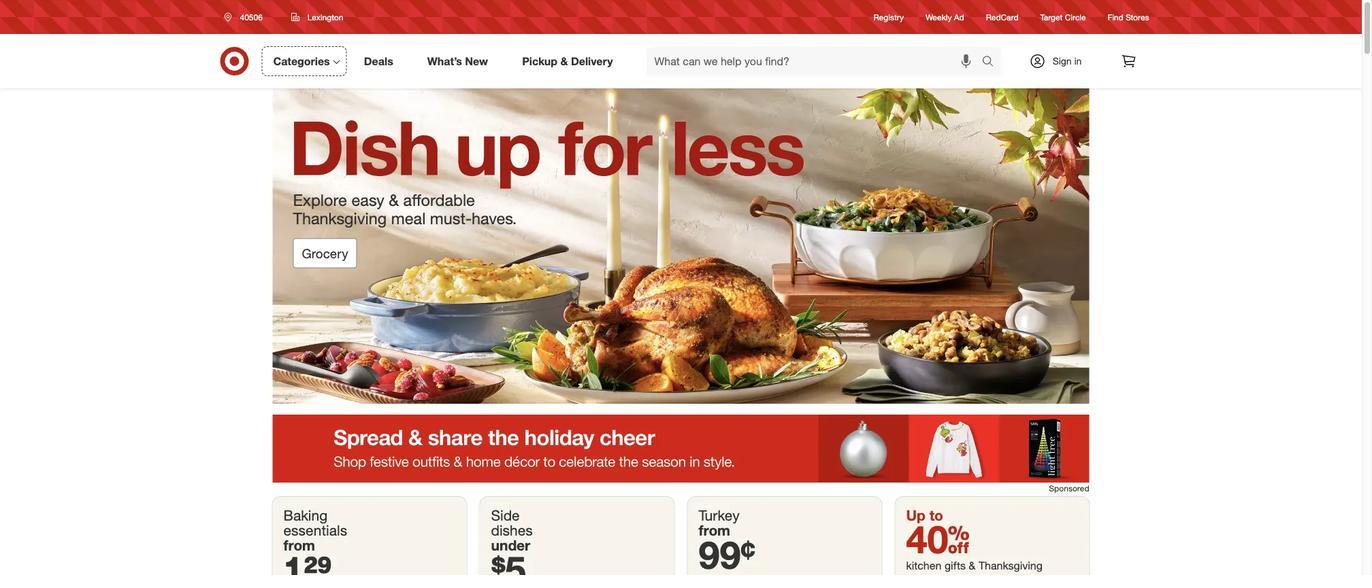 Task type: locate. For each thing, give the bounding box(es) containing it.
ad
[[954, 12, 964, 22]]

1 horizontal spatial thanksgiving
[[979, 560, 1043, 573]]

explore easy & affordable thanksgiving meal must-haves.
[[293, 190, 517, 228]]

from inside turkey from
[[699, 522, 730, 540]]

circle
[[1065, 12, 1086, 22]]

thanksgiving inside kitchen gifts & thanksgiving essentials*
[[979, 560, 1043, 573]]

from
[[699, 522, 730, 540], [284, 537, 315, 555]]

2 vertical spatial &
[[969, 560, 976, 573]]

turkey from
[[699, 507, 740, 540]]

0 horizontal spatial &
[[389, 190, 399, 210]]

kitchen
[[906, 560, 942, 573]]

categories
[[273, 55, 330, 68]]

essentials*
[[906, 573, 959, 576]]

kitchen gifts & thanksgiving essentials*
[[906, 560, 1043, 576]]

explore
[[293, 190, 347, 210]]

registry link
[[874, 11, 904, 23]]

baking essentials from
[[284, 507, 347, 555]]

stores
[[1126, 12, 1149, 22]]

meal
[[391, 209, 426, 228]]

thanksgiving right gifts
[[979, 560, 1043, 573]]

dish up for less image
[[273, 88, 1090, 405]]

2 horizontal spatial &
[[969, 560, 976, 573]]

& inside kitchen gifts & thanksgiving essentials*
[[969, 560, 976, 573]]

lexington button
[[282, 5, 352, 29]]

what's
[[427, 55, 462, 68]]

1 horizontal spatial from
[[699, 522, 730, 540]]

find
[[1108, 12, 1124, 22]]

0 vertical spatial thanksgiving
[[293, 209, 387, 228]]

from inside baking essentials from
[[284, 537, 315, 555]]

lexington
[[308, 12, 343, 22]]

0 horizontal spatial thanksgiving
[[293, 209, 387, 228]]

find stores
[[1108, 12, 1149, 22]]

40
[[906, 517, 970, 563]]

target circle link
[[1041, 11, 1086, 23]]

dishes
[[491, 522, 533, 540]]

& right easy
[[389, 190, 399, 210]]

thanksgiving
[[293, 209, 387, 228], [979, 560, 1043, 573]]

redcard
[[986, 12, 1019, 22]]

& right gifts
[[969, 560, 976, 573]]

deals link
[[352, 46, 410, 76]]

up to
[[906, 507, 943, 525]]

target circle
[[1041, 12, 1086, 22]]

essentials
[[284, 522, 347, 540]]

0 vertical spatial &
[[561, 55, 568, 68]]

redcard link
[[986, 11, 1019, 23]]

0 horizontal spatial from
[[284, 537, 315, 555]]

under
[[491, 537, 530, 555]]

thanksgiving up grocery
[[293, 209, 387, 228]]

&
[[561, 55, 568, 68], [389, 190, 399, 210], [969, 560, 976, 573]]

1 vertical spatial thanksgiving
[[979, 560, 1043, 573]]

to
[[930, 507, 943, 525]]

side
[[491, 507, 520, 525]]

& for kitchen gifts & thanksgiving essentials*
[[969, 560, 976, 573]]

1 horizontal spatial &
[[561, 55, 568, 68]]

& inside the explore easy & affordable thanksgiving meal must-haves.
[[389, 190, 399, 210]]

deals
[[364, 55, 393, 68]]

sign
[[1053, 55, 1072, 67]]

1 vertical spatial &
[[389, 190, 399, 210]]

& right pickup
[[561, 55, 568, 68]]

new
[[465, 55, 488, 68]]



Task type: vqa. For each thing, say whether or not it's contained in the screenshot.
Free shipping * * Exclusions Apply. Not available at Austin South Lamar Check nearby stores associated with $24.00
no



Task type: describe. For each thing, give the bounding box(es) containing it.
baking
[[284, 507, 328, 525]]

easy
[[352, 190, 384, 210]]

40506 button
[[215, 5, 277, 29]]

weekly ad link
[[926, 11, 964, 23]]

thanksgiving inside the explore easy & affordable thanksgiving meal must-haves.
[[293, 209, 387, 228]]

& for explore easy & affordable thanksgiving meal must-haves.
[[389, 190, 399, 210]]

grocery
[[302, 246, 348, 261]]

haves.
[[472, 209, 517, 228]]

grocery button
[[293, 239, 357, 269]]

pickup & delivery link
[[511, 46, 630, 76]]

in
[[1075, 55, 1082, 67]]

weekly ad
[[926, 12, 964, 22]]

turkey
[[699, 507, 740, 525]]

What can we help you find? suggestions appear below search field
[[646, 46, 985, 76]]

find stores link
[[1108, 11, 1149, 23]]

search
[[976, 56, 1009, 69]]

pickup
[[522, 55, 558, 68]]

sign in link
[[1018, 46, 1103, 76]]

target
[[1041, 12, 1063, 22]]

up
[[906, 507, 926, 525]]

& inside pickup & delivery link
[[561, 55, 568, 68]]

sponsored
[[1049, 484, 1090, 494]]

gifts
[[945, 560, 966, 573]]

affordable
[[403, 190, 475, 210]]

registry
[[874, 12, 904, 22]]

advertisement region
[[273, 415, 1090, 483]]

what's new
[[427, 55, 488, 68]]

what's new link
[[416, 46, 505, 76]]

sign in
[[1053, 55, 1082, 67]]

search button
[[976, 46, 1009, 79]]

weekly
[[926, 12, 952, 22]]

delivery
[[571, 55, 613, 68]]

side dishes under
[[491, 507, 533, 555]]

40506
[[240, 12, 263, 22]]

must-
[[430, 209, 472, 228]]

pickup & delivery
[[522, 55, 613, 68]]

categories link
[[262, 46, 347, 76]]



